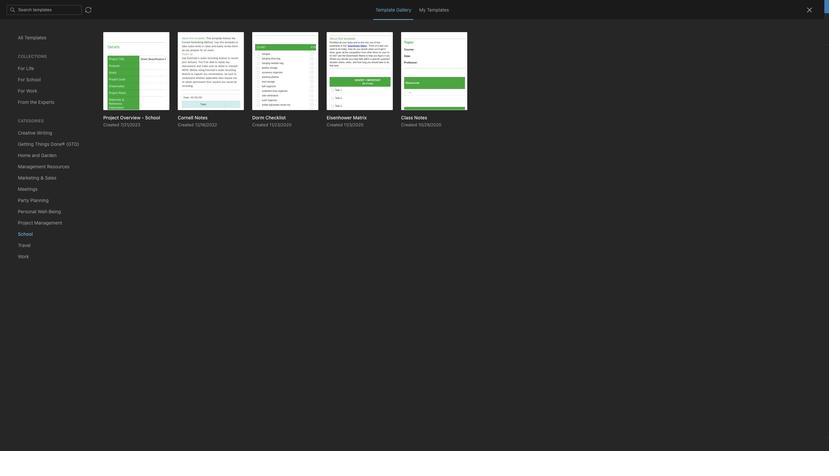 Task type: locate. For each thing, give the bounding box(es) containing it.
Note Editor text field
[[0, 0, 830, 452]]

across
[[388, 4, 402, 9]]

only
[[767, 18, 776, 24]]

more image
[[386, 32, 407, 41]]

first notebook button
[[20, 17, 60, 26]]

all
[[403, 4, 408, 9]]

note window element
[[0, 0, 830, 452]]

only you
[[767, 18, 784, 24]]

devices.
[[420, 4, 437, 9]]

sync across all your devices. cancel anytime.
[[376, 4, 473, 9]]

font size image
[[183, 32, 200, 41]]

collapse note image
[[5, 17, 13, 25]]

heading level image
[[115, 32, 149, 41]]



Task type: vqa. For each thing, say whether or not it's contained in the screenshot.
your
yes



Task type: describe. For each thing, give the bounding box(es) containing it.
font family image
[[151, 32, 182, 41]]

alignment image
[[313, 32, 330, 41]]

share button
[[790, 16, 814, 26]]

first notebook
[[28, 18, 58, 24]]

first
[[28, 18, 37, 24]]

highlight image
[[250, 32, 266, 41]]

sync
[[376, 4, 386, 9]]

you
[[777, 18, 784, 24]]

your
[[409, 4, 418, 9]]

share
[[795, 18, 808, 24]]

notebook
[[38, 18, 58, 24]]

insert image
[[4, 32, 34, 41]]

cancel
[[439, 4, 453, 9]]

anytime.
[[455, 4, 473, 9]]

font color image
[[202, 32, 218, 41]]



